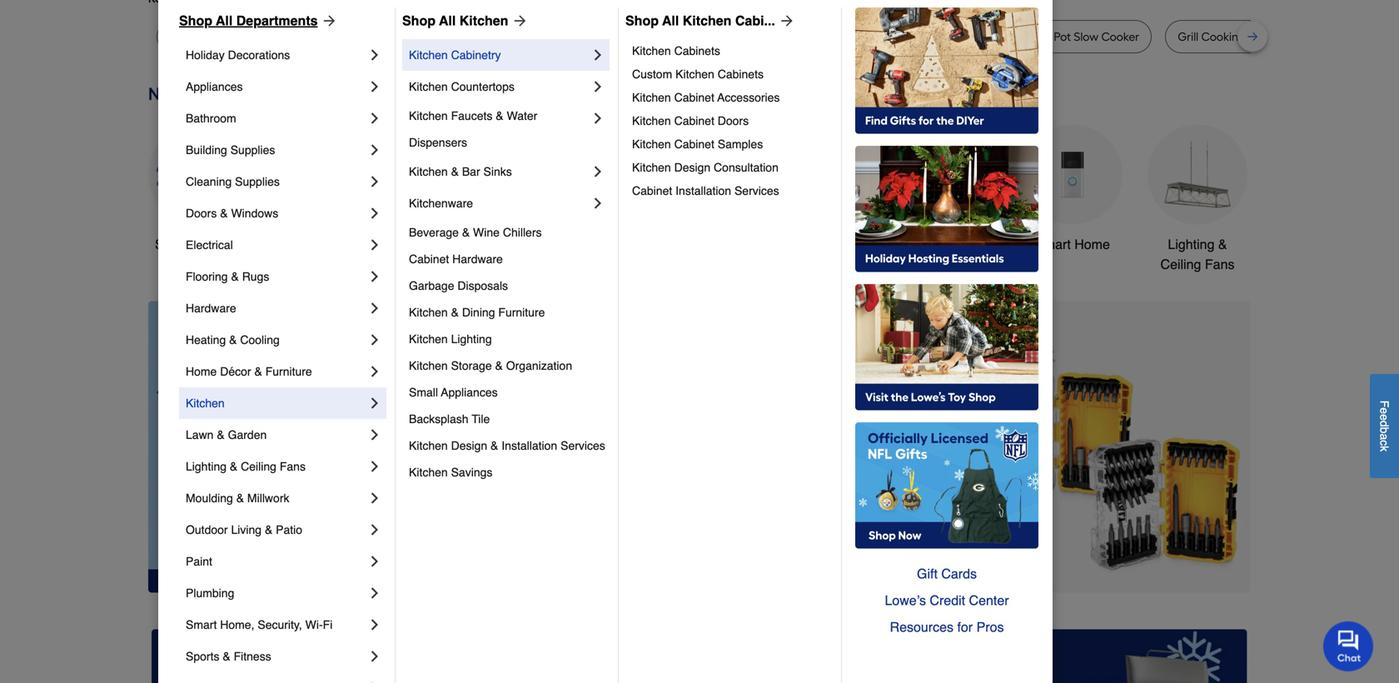 Task type: describe. For each thing, give the bounding box(es) containing it.
outdoor for outdoor living & patio
[[186, 523, 228, 536]]

design for &
[[451, 439, 487, 452]]

0 vertical spatial home
[[1075, 237, 1110, 252]]

shop for shop all departments
[[179, 13, 212, 28]]

cooling
[[240, 333, 280, 347]]

center
[[969, 593, 1009, 608]]

crock pot
[[273, 30, 324, 44]]

lighting inside lighting & ceiling fans
[[1168, 237, 1215, 252]]

chevron right image for heating & cooling
[[367, 332, 383, 348]]

smart home, security, wi-fi
[[186, 618, 333, 631]]

holiday decorations link
[[186, 39, 367, 71]]

kitchenware link
[[409, 187, 590, 219]]

building supplies
[[186, 143, 275, 157]]

kitchen & dining furniture link
[[409, 299, 606, 326]]

up to 30 percent off select grills and accessories. image
[[900, 629, 1248, 683]]

furniture for home décor & furniture
[[265, 365, 312, 378]]

1 tools from the left
[[433, 237, 464, 252]]

2 slow from the left
[[394, 30, 419, 44]]

cabinet for samples
[[674, 137, 715, 151]]

kitchen lighting link
[[409, 326, 606, 352]]

cabinet for doors
[[674, 114, 715, 127]]

rugs
[[242, 270, 269, 283]]

fitness
[[234, 650, 271, 663]]

1 horizontal spatial bathroom
[[919, 237, 977, 252]]

crock for crock pot cooking pot
[[769, 30, 800, 44]]

smart for smart home
[[1036, 237, 1071, 252]]

dispensers
[[409, 136, 467, 149]]

1 horizontal spatial lighting & ceiling fans link
[[1148, 125, 1248, 274]]

shop all deals link
[[148, 125, 248, 254]]

get up to 2 free select tools or batteries when you buy 1 with select purchases. image
[[152, 629, 499, 683]]

2 cooking from the left
[[1202, 30, 1246, 44]]

decorations for christmas
[[538, 257, 609, 272]]

samples
[[718, 137, 763, 151]]

3 cooker from the left
[[1102, 30, 1140, 44]]

small
[[409, 386, 438, 399]]

crock for crock pot slow cooker
[[1020, 30, 1051, 44]]

1 vertical spatial arrow right image
[[1220, 447, 1237, 463]]

all for shop all deals
[[189, 237, 204, 252]]

0 vertical spatial installation
[[676, 184, 731, 197]]

1 horizontal spatial lighting
[[451, 332, 492, 346]]

1 vertical spatial cabinets
[[718, 67, 764, 81]]

1 horizontal spatial lighting & ceiling fans
[[1161, 237, 1235, 272]]

deals
[[208, 237, 242, 252]]

1 horizontal spatial bathroom link
[[898, 125, 998, 254]]

all for shop all kitchen cabi...
[[662, 13, 679, 28]]

departments
[[236, 13, 318, 28]]

kitchen storage & organization
[[409, 359, 572, 372]]

kitchen countertops
[[409, 80, 515, 93]]

custom kitchen cabinets
[[632, 67, 764, 81]]

up to 50 percent off select tools and accessories. image
[[444, 301, 1251, 593]]

chillers
[[503, 226, 542, 239]]

kitchenware
[[409, 197, 473, 210]]

living
[[231, 523, 262, 536]]

chevron right image for home décor & furniture
[[367, 363, 383, 380]]

1 vertical spatial home
[[186, 365, 217, 378]]

shop all departments
[[179, 13, 318, 28]]

shop all departments link
[[179, 11, 338, 31]]

consultation
[[714, 161, 779, 174]]

1 vertical spatial appliances
[[441, 386, 498, 399]]

organization
[[506, 359, 572, 372]]

bar
[[462, 165, 480, 178]]

christmas decorations
[[538, 237, 609, 272]]

windows
[[231, 207, 278, 220]]

resources
[[890, 619, 954, 635]]

chevron right image for building supplies
[[367, 142, 383, 158]]

kitchen savings
[[409, 466, 493, 479]]

find gifts for the diyer. image
[[856, 7, 1039, 134]]

kitchen for kitchen design & installation services
[[409, 439, 448, 452]]

disposals
[[458, 279, 508, 292]]

tile
[[472, 412, 490, 426]]

heating
[[186, 333, 226, 347]]

b
[[1378, 427, 1392, 434]]

instant
[[926, 30, 962, 44]]

cabinet up garbage
[[409, 252, 449, 266]]

flooring & rugs
[[186, 270, 269, 283]]

0 horizontal spatial bathroom link
[[186, 102, 367, 134]]

faucets
[[451, 109, 493, 122]]

kitchen for kitchen & bar sinks
[[409, 165, 448, 178]]

1 slow from the left
[[169, 30, 194, 44]]

& inside lighting & ceiling fans
[[1219, 237, 1228, 252]]

pot for instant pot
[[965, 30, 982, 44]]

f e e d b a c k
[[1378, 400, 1392, 452]]

garbage
[[409, 279, 454, 292]]

chevron right image for kitchenware
[[590, 195, 606, 212]]

sports & fitness
[[186, 650, 271, 663]]

plumbing
[[186, 586, 234, 600]]

chevron right image for electrical
[[367, 237, 383, 253]]

flooring
[[186, 270, 228, 283]]

building supplies link
[[186, 134, 367, 166]]

d
[[1378, 421, 1392, 427]]

triple slow cooker
[[362, 30, 460, 44]]

kitchen design & installation services link
[[409, 432, 606, 459]]

all for shop all kitchen
[[439, 13, 456, 28]]

small appliances link
[[409, 379, 606, 406]]

slow cooker
[[169, 30, 235, 44]]

cleaning
[[186, 175, 232, 188]]

gift cards link
[[856, 561, 1039, 587]]

shop all kitchen cabi...
[[626, 13, 775, 28]]

lawn
[[186, 428, 214, 442]]

accessories
[[718, 91, 780, 104]]

microwave countertop
[[498, 30, 620, 44]]

resources for pros
[[890, 619, 1004, 635]]

countertop
[[559, 30, 620, 44]]

1 cooker from the left
[[197, 30, 235, 44]]

0 vertical spatial cabinets
[[674, 44, 720, 57]]

lawn & garden link
[[186, 419, 367, 451]]

shop for shop all kitchen cabi...
[[626, 13, 659, 28]]

kitchen & bar sinks link
[[409, 156, 590, 187]]

small appliances
[[409, 386, 498, 399]]

kitchen design consultation
[[632, 161, 779, 174]]

chevron right image for hardware
[[367, 300, 383, 317]]

chevron right image for paint
[[367, 553, 383, 570]]

gift cards
[[917, 566, 977, 581]]

a
[[1378, 434, 1392, 440]]

kitchen for kitchen design consultation
[[632, 161, 671, 174]]

scroll to item #5 image
[[926, 563, 966, 569]]

beverage
[[409, 226, 459, 239]]

cleaning supplies
[[186, 175, 280, 188]]

chevron right image for doors & windows
[[367, 205, 383, 222]]

sinks
[[484, 165, 512, 178]]

christmas
[[543, 237, 603, 252]]

storage
[[451, 359, 492, 372]]

grate
[[1249, 30, 1279, 44]]

chevron right image for cleaning supplies
[[367, 173, 383, 190]]

kitchen for kitchen cabinet doors
[[632, 114, 671, 127]]

kitchen cabinet doors
[[632, 114, 749, 127]]

kitchen design consultation link
[[632, 156, 830, 179]]

holiday decorations
[[186, 48, 290, 62]]

chevron right image for lawn & garden
[[367, 427, 383, 443]]

resources for pros link
[[856, 614, 1039, 641]]

pot for crock pot
[[307, 30, 324, 44]]

cabinet installation services link
[[632, 179, 830, 202]]

tools inside outdoor tools & equipment
[[827, 237, 858, 252]]

ceiling inside lighting & ceiling fans
[[1161, 257, 1202, 272]]

0 vertical spatial services
[[735, 184, 779, 197]]

crock for crock pot
[[273, 30, 304, 44]]

kitchen for kitchen faucets & water dispensers
[[409, 109, 448, 122]]

warming
[[1293, 30, 1343, 44]]

kitchen for kitchen cabinets
[[632, 44, 671, 57]]

chevron right image for kitchen
[[367, 395, 383, 412]]

sports
[[186, 650, 219, 663]]

f e e d b a c k button
[[1370, 374, 1399, 478]]

cabinet for accessories
[[674, 91, 715, 104]]

shop all deals
[[155, 237, 242, 252]]

chat invite button image
[[1324, 621, 1374, 671]]

0 horizontal spatial lighting & ceiling fans
[[186, 460, 306, 473]]

chevron right image for moulding & millwork
[[367, 490, 383, 506]]

outdoor tools & equipment
[[775, 237, 871, 272]]

chevron right image for plumbing
[[367, 585, 383, 601]]

chevron right image for kitchen countertops
[[590, 78, 606, 95]]



Task type: vqa. For each thing, say whether or not it's contained in the screenshot.
Kitchen in the Kitchen Faucets & Water Dispensers
yes



Task type: locate. For each thing, give the bounding box(es) containing it.
smart for smart home, security, wi-fi
[[186, 618, 217, 631]]

grill cooking grate & warming rack
[[1178, 30, 1371, 44]]

electrical
[[186, 238, 233, 252]]

crock down cabi...
[[769, 30, 800, 44]]

3 pot from the left
[[870, 30, 887, 44]]

3 crock from the left
[[1020, 30, 1051, 44]]

0 horizontal spatial appliances
[[186, 80, 243, 93]]

slow
[[169, 30, 194, 44], [394, 30, 419, 44], [1074, 30, 1099, 44]]

& inside kitchen faucets & water dispensers
[[496, 109, 504, 122]]

1 horizontal spatial cooking
[[1202, 30, 1246, 44]]

water
[[507, 109, 538, 122]]

smart home
[[1036, 237, 1110, 252]]

1 horizontal spatial slow
[[394, 30, 419, 44]]

1 vertical spatial outdoor
[[186, 523, 228, 536]]

supplies for cleaning supplies
[[235, 175, 280, 188]]

arrow right image up microwave
[[508, 12, 528, 29]]

backsplash tile link
[[409, 406, 606, 432]]

1 vertical spatial fans
[[280, 460, 306, 473]]

2 cooker from the left
[[422, 30, 460, 44]]

1 vertical spatial bathroom
[[919, 237, 977, 252]]

1 vertical spatial lighting
[[451, 332, 492, 346]]

cabinet up kitchen cabinet samples
[[674, 114, 715, 127]]

0 horizontal spatial arrow right image
[[318, 12, 338, 29]]

0 vertical spatial lighting & ceiling fans link
[[1148, 125, 1248, 274]]

5 chevron right image from the top
[[367, 458, 383, 475]]

outdoor living & patio link
[[186, 514, 367, 546]]

kitchen for kitchen countertops
[[409, 80, 448, 93]]

smart home, security, wi-fi link
[[186, 609, 367, 641]]

beverage & wine chillers
[[409, 226, 542, 239]]

heating & cooling link
[[186, 324, 367, 356]]

chevron right image for kitchen & bar sinks
[[590, 163, 606, 180]]

doors inside doors & windows link
[[186, 207, 217, 220]]

kitchen cabinet accessories link
[[632, 86, 830, 109]]

3 chevron right image from the top
[[367, 268, 383, 285]]

1 vertical spatial services
[[561, 439, 605, 452]]

shop up food
[[626, 13, 659, 28]]

all for shop all departments
[[216, 13, 233, 28]]

sports & fitness link
[[186, 641, 367, 672]]

1 vertical spatial ceiling
[[241, 460, 277, 473]]

0 horizontal spatial lighting & ceiling fans link
[[186, 451, 367, 482]]

1 horizontal spatial home
[[1075, 237, 1110, 252]]

kitchen faucets & water dispensers
[[409, 109, 541, 149]]

cleaning supplies link
[[186, 166, 367, 197]]

kitchen for kitchen cabinet samples
[[632, 137, 671, 151]]

1 horizontal spatial hardware
[[452, 252, 503, 266]]

outdoor living & patio
[[186, 523, 302, 536]]

rack
[[1345, 30, 1371, 44]]

e up d in the bottom of the page
[[1378, 408, 1392, 414]]

kitchen for kitchen cabinet accessories
[[632, 91, 671, 104]]

0 vertical spatial fans
[[1205, 257, 1235, 272]]

for
[[958, 619, 973, 635]]

outdoor down moulding
[[186, 523, 228, 536]]

gift
[[917, 566, 938, 581]]

pot for crock pot cooking pot
[[803, 30, 820, 44]]

1 horizontal spatial services
[[735, 184, 779, 197]]

0 vertical spatial outdoor
[[775, 237, 824, 252]]

tools up equipment at right
[[827, 237, 858, 252]]

1 vertical spatial supplies
[[235, 175, 280, 188]]

0 horizontal spatial design
[[451, 439, 487, 452]]

0 vertical spatial furniture
[[498, 306, 545, 319]]

0 horizontal spatial installation
[[502, 439, 557, 452]]

up to 35 percent off select small appliances. image
[[526, 629, 874, 683]]

1 horizontal spatial furniture
[[498, 306, 545, 319]]

arrow left image
[[458, 447, 475, 463]]

all right shop
[[189, 237, 204, 252]]

1 e from the top
[[1378, 408, 1392, 414]]

moulding & millwork link
[[186, 482, 367, 514]]

0 vertical spatial bathroom
[[186, 112, 236, 125]]

countertops
[[451, 80, 515, 93]]

shop up 'slow cooker'
[[179, 13, 212, 28]]

arrow right image for shop all departments
[[318, 12, 338, 29]]

custom kitchen cabinets link
[[632, 62, 830, 86]]

visit the lowe's toy shop. image
[[856, 284, 1039, 411]]

0 horizontal spatial tools
[[433, 237, 464, 252]]

outdoor inside outdoor tools & equipment
[[775, 237, 824, 252]]

2 tools from the left
[[827, 237, 858, 252]]

kitchen
[[460, 13, 508, 28], [683, 13, 732, 28], [632, 44, 671, 57], [409, 48, 448, 62], [676, 67, 715, 81], [409, 80, 448, 93], [632, 91, 671, 104], [409, 109, 448, 122], [632, 114, 671, 127], [632, 137, 671, 151], [632, 161, 671, 174], [409, 165, 448, 178], [409, 306, 448, 319], [409, 332, 448, 346], [409, 359, 448, 372], [186, 397, 225, 410], [409, 439, 448, 452], [409, 466, 448, 479]]

0 horizontal spatial doors
[[186, 207, 217, 220]]

chevron right image for kitchen cabinetry
[[590, 47, 606, 63]]

0 horizontal spatial slow
[[169, 30, 194, 44]]

1 horizontal spatial tools
[[827, 237, 858, 252]]

garden
[[228, 428, 267, 442]]

kitchen cabinet accessories
[[632, 91, 780, 104]]

2 horizontal spatial crock
[[1020, 30, 1051, 44]]

crock pot cooking pot
[[769, 30, 887, 44]]

0 vertical spatial doors
[[718, 114, 749, 127]]

1 horizontal spatial decorations
[[538, 257, 609, 272]]

e
[[1378, 408, 1392, 414], [1378, 414, 1392, 421]]

0 vertical spatial supplies
[[230, 143, 275, 157]]

cooker up holiday in the top of the page
[[197, 30, 235, 44]]

1 horizontal spatial ceiling
[[1161, 257, 1202, 272]]

1 vertical spatial lighting & ceiling fans link
[[186, 451, 367, 482]]

0 horizontal spatial decorations
[[228, 48, 290, 62]]

hardware
[[452, 252, 503, 266], [186, 302, 236, 315]]

furniture up kitchen lighting link
[[498, 306, 545, 319]]

1 arrow right image from the left
[[318, 12, 338, 29]]

outdoor for outdoor tools & equipment
[[775, 237, 824, 252]]

supplies up the windows
[[235, 175, 280, 188]]

0 horizontal spatial fans
[[280, 460, 306, 473]]

0 horizontal spatial furniture
[[265, 365, 312, 378]]

appliances down holiday in the top of the page
[[186, 80, 243, 93]]

outdoor up equipment at right
[[775, 237, 824, 252]]

bathroom link
[[186, 102, 367, 134], [898, 125, 998, 254]]

kitchen for kitchen cabinetry
[[409, 48, 448, 62]]

1 vertical spatial doors
[[186, 207, 217, 220]]

chevron right image for kitchen faucets & water dispensers
[[590, 110, 606, 127]]

1 horizontal spatial arrow right image
[[508, 12, 528, 29]]

doors up kitchen cabinet samples link
[[718, 114, 749, 127]]

arrow right image
[[775, 12, 795, 29], [1220, 447, 1237, 463]]

1 pot from the left
[[307, 30, 324, 44]]

all up kitchen cabinetry
[[439, 13, 456, 28]]

0 horizontal spatial lighting
[[186, 460, 227, 473]]

services down consultation at the top right of the page
[[735, 184, 779, 197]]

scroll to item #4 image
[[886, 563, 926, 569]]

0 horizontal spatial ceiling
[[241, 460, 277, 473]]

arrow right image
[[318, 12, 338, 29], [508, 12, 528, 29]]

chevron right image for smart home, security, wi-fi
[[367, 616, 383, 633]]

backsplash tile
[[409, 412, 490, 426]]

shop for shop all kitchen
[[402, 13, 436, 28]]

custom
[[632, 67, 672, 81]]

1 cooking from the left
[[823, 30, 867, 44]]

3 shop from the left
[[626, 13, 659, 28]]

chevron right image
[[367, 47, 383, 63], [590, 47, 606, 63], [367, 78, 383, 95], [590, 78, 606, 95], [367, 110, 383, 127], [590, 110, 606, 127], [367, 142, 383, 158], [590, 163, 606, 180], [590, 195, 606, 212], [367, 205, 383, 222], [367, 300, 383, 317], [367, 332, 383, 348], [367, 395, 383, 412], [367, 427, 383, 443], [367, 490, 383, 506], [367, 680, 383, 683]]

plumbing link
[[186, 577, 367, 609]]

2 arrow right image from the left
[[508, 12, 528, 29]]

1 crock from the left
[[273, 30, 304, 44]]

grill
[[1178, 30, 1199, 44]]

beverage & wine chillers link
[[409, 219, 606, 246]]

0 vertical spatial ceiling
[[1161, 257, 1202, 272]]

millwork
[[247, 491, 289, 505]]

officially licensed n f l gifts. shop now. image
[[856, 422, 1039, 549]]

shop
[[179, 13, 212, 28], [402, 13, 436, 28], [626, 13, 659, 28]]

0 horizontal spatial crock
[[273, 30, 304, 44]]

crock down departments
[[273, 30, 304, 44]]

9 chevron right image from the top
[[367, 616, 383, 633]]

2 vertical spatial lighting
[[186, 460, 227, 473]]

chevron right image for holiday decorations
[[367, 47, 383, 63]]

0 vertical spatial smart
[[1036, 237, 1071, 252]]

crock right instant pot
[[1020, 30, 1051, 44]]

fi
[[323, 618, 333, 631]]

1 horizontal spatial cooker
[[422, 30, 460, 44]]

f
[[1378, 400, 1392, 408]]

decorations for holiday
[[228, 48, 290, 62]]

chevron right image for lighting & ceiling fans
[[367, 458, 383, 475]]

0 horizontal spatial cooking
[[823, 30, 867, 44]]

1 horizontal spatial fans
[[1205, 257, 1235, 272]]

cabinets up accessories
[[718, 67, 764, 81]]

2 chevron right image from the top
[[367, 237, 383, 253]]

0 vertical spatial design
[[674, 161, 711, 174]]

1 chevron right image from the top
[[367, 173, 383, 190]]

arrow right image inside shop all kitchen link
[[508, 12, 528, 29]]

1 horizontal spatial appliances
[[441, 386, 498, 399]]

decorations down shop all departments link
[[228, 48, 290, 62]]

kitchen countertops link
[[409, 71, 590, 102]]

savings
[[451, 466, 493, 479]]

home
[[1075, 237, 1110, 252], [186, 365, 217, 378]]

arrow right image up the 'crock pot'
[[318, 12, 338, 29]]

chevron right image for sports & fitness
[[367, 648, 383, 665]]

tools
[[433, 237, 464, 252], [827, 237, 858, 252]]

7 chevron right image from the top
[[367, 553, 383, 570]]

0 vertical spatial decorations
[[228, 48, 290, 62]]

paint link
[[186, 546, 367, 577]]

holiday hosting essentials. image
[[856, 146, 1039, 272]]

1 horizontal spatial design
[[674, 161, 711, 174]]

furniture inside "link"
[[498, 306, 545, 319]]

0 horizontal spatial services
[[561, 439, 605, 452]]

doors & windows link
[[186, 197, 367, 229]]

kitchen inside "link"
[[409, 165, 448, 178]]

1 horizontal spatial shop
[[402, 13, 436, 28]]

kitchen for kitchen & dining furniture
[[409, 306, 448, 319]]

home décor & furniture link
[[186, 356, 367, 387]]

hardware down flooring on the left top of page
[[186, 302, 236, 315]]

shop up triple slow cooker
[[402, 13, 436, 28]]

scroll to item #2 image
[[803, 563, 843, 569]]

2 pot from the left
[[803, 30, 820, 44]]

all up food
[[662, 13, 679, 28]]

microwave
[[498, 30, 556, 44]]

c
[[1378, 440, 1392, 446]]

doors up shop all deals
[[186, 207, 217, 220]]

1 vertical spatial hardware
[[186, 302, 236, 315]]

cabinet down custom kitchen cabinets
[[674, 91, 715, 104]]

furniture up kitchen link
[[265, 365, 312, 378]]

0 horizontal spatial cooker
[[197, 30, 235, 44]]

6 chevron right image from the top
[[367, 521, 383, 538]]

installation
[[676, 184, 731, 197], [502, 439, 557, 452]]

1 horizontal spatial outdoor
[[775, 237, 824, 252]]

kitchen cabinets
[[632, 44, 720, 57]]

doors inside kitchen cabinet doors link
[[718, 114, 749, 127]]

food
[[658, 30, 684, 44]]

cabinet down kitchen design consultation
[[632, 184, 672, 197]]

kitchen & bar sinks
[[409, 165, 512, 178]]

installation down backsplash tile link
[[502, 439, 557, 452]]

0 horizontal spatial bathroom
[[186, 112, 236, 125]]

0 horizontal spatial arrow right image
[[775, 12, 795, 29]]

cooker down shop all kitchen
[[422, 30, 460, 44]]

2 e from the top
[[1378, 414, 1392, 421]]

1 horizontal spatial smart
[[1036, 237, 1071, 252]]

0 horizontal spatial shop
[[179, 13, 212, 28]]

shop these last-minute gifts. $99 or less. quantities are limited and won't last. image
[[148, 301, 417, 593]]

1 horizontal spatial arrow right image
[[1220, 447, 1237, 463]]

design up 'savings'
[[451, 439, 487, 452]]

& inside outdoor tools & equipment
[[862, 237, 871, 252]]

moulding & millwork
[[186, 491, 289, 505]]

tools up "cabinet hardware"
[[433, 237, 464, 252]]

3 slow from the left
[[1074, 30, 1099, 44]]

8 chevron right image from the top
[[367, 585, 383, 601]]

1 vertical spatial smart
[[186, 618, 217, 631]]

design for consultation
[[674, 161, 711, 174]]

pot for crock pot slow cooker
[[1054, 30, 1071, 44]]

pros
[[977, 619, 1004, 635]]

1 vertical spatial decorations
[[538, 257, 609, 272]]

0 horizontal spatial smart
[[186, 618, 217, 631]]

0 horizontal spatial hardware
[[186, 302, 236, 315]]

cabinets
[[674, 44, 720, 57], [718, 67, 764, 81]]

0 vertical spatial hardware
[[452, 252, 503, 266]]

1 horizontal spatial doors
[[718, 114, 749, 127]]

outdoor tools & equipment link
[[773, 125, 873, 274]]

services down backsplash tile link
[[561, 439, 605, 452]]

supplies up cleaning supplies
[[230, 143, 275, 157]]

dining
[[462, 306, 495, 319]]

cabinet down kitchen cabinet doors
[[674, 137, 715, 151]]

2 horizontal spatial cooker
[[1102, 30, 1140, 44]]

0 horizontal spatial outdoor
[[186, 523, 228, 536]]

doors
[[718, 114, 749, 127], [186, 207, 217, 220]]

5 pot from the left
[[1054, 30, 1071, 44]]

arrow right image for shop all kitchen
[[508, 12, 528, 29]]

2 crock from the left
[[769, 30, 800, 44]]

chevron right image for flooring & rugs
[[367, 268, 383, 285]]

e up b
[[1378, 414, 1392, 421]]

2 horizontal spatial slow
[[1074, 30, 1099, 44]]

design down kitchen cabinet samples
[[674, 161, 711, 174]]

4 pot from the left
[[965, 30, 982, 44]]

cabinetry
[[451, 48, 501, 62]]

2 shop from the left
[[402, 13, 436, 28]]

electrical link
[[186, 229, 367, 261]]

garbage disposals link
[[409, 272, 606, 299]]

furniture for kitchen & dining furniture
[[498, 306, 545, 319]]

crock pot slow cooker
[[1020, 30, 1140, 44]]

kitchen for kitchen lighting
[[409, 332, 448, 346]]

new deals every day during 25 days of deals image
[[148, 80, 1251, 108]]

1 vertical spatial furniture
[[265, 365, 312, 378]]

chevron right image for appliances
[[367, 78, 383, 95]]

holiday
[[186, 48, 225, 62]]

0 vertical spatial arrow right image
[[775, 12, 795, 29]]

kitchen inside kitchen faucets & water dispensers
[[409, 109, 448, 122]]

credit
[[930, 593, 966, 608]]

cabinets down food warmer
[[674, 44, 720, 57]]

kitchen inside "link"
[[409, 306, 448, 319]]

decorations down christmas
[[538, 257, 609, 272]]

1 vertical spatial installation
[[502, 439, 557, 452]]

1 vertical spatial lighting & ceiling fans
[[186, 460, 306, 473]]

0 vertical spatial lighting
[[1168, 237, 1215, 252]]

1 vertical spatial design
[[451, 439, 487, 452]]

recommended searches for you heading
[[148, 0, 1251, 7]]

k
[[1378, 446, 1392, 452]]

smart
[[1036, 237, 1071, 252], [186, 618, 217, 631]]

0 vertical spatial appliances
[[186, 80, 243, 93]]

arrow right image inside shop all kitchen cabi... link
[[775, 12, 795, 29]]

wine
[[473, 226, 500, 239]]

2 horizontal spatial shop
[[626, 13, 659, 28]]

& inside "link"
[[451, 306, 459, 319]]

appliances down storage
[[441, 386, 498, 399]]

chevron right image for bathroom
[[367, 110, 383, 127]]

4 chevron right image from the top
[[367, 363, 383, 380]]

kitchen for kitchen savings
[[409, 466, 448, 479]]

chevron right image for outdoor living & patio
[[367, 521, 383, 538]]

kitchen for kitchen storage & organization
[[409, 359, 448, 372]]

hardware down beverage & wine chillers
[[452, 252, 503, 266]]

10 chevron right image from the top
[[367, 648, 383, 665]]

triple
[[362, 30, 391, 44]]

1 horizontal spatial installation
[[676, 184, 731, 197]]

installation down kitchen design consultation
[[676, 184, 731, 197]]

chevron right image
[[367, 173, 383, 190], [367, 237, 383, 253], [367, 268, 383, 285], [367, 363, 383, 380], [367, 458, 383, 475], [367, 521, 383, 538], [367, 553, 383, 570], [367, 585, 383, 601], [367, 616, 383, 633], [367, 648, 383, 665]]

all up 'slow cooker'
[[216, 13, 233, 28]]

kitchen cabinet samples link
[[632, 132, 830, 156]]

2 horizontal spatial lighting
[[1168, 237, 1215, 252]]

cooker left grill
[[1102, 30, 1140, 44]]

1 horizontal spatial crock
[[769, 30, 800, 44]]

supplies for building supplies
[[230, 143, 275, 157]]

bathroom
[[186, 112, 236, 125], [919, 237, 977, 252]]

cooking
[[823, 30, 867, 44], [1202, 30, 1246, 44]]

1 shop from the left
[[179, 13, 212, 28]]

0 vertical spatial lighting & ceiling fans
[[1161, 237, 1235, 272]]

0 horizontal spatial home
[[186, 365, 217, 378]]

kitchen cabinet doors link
[[632, 109, 830, 132]]

arrow right image inside shop all departments link
[[318, 12, 338, 29]]



